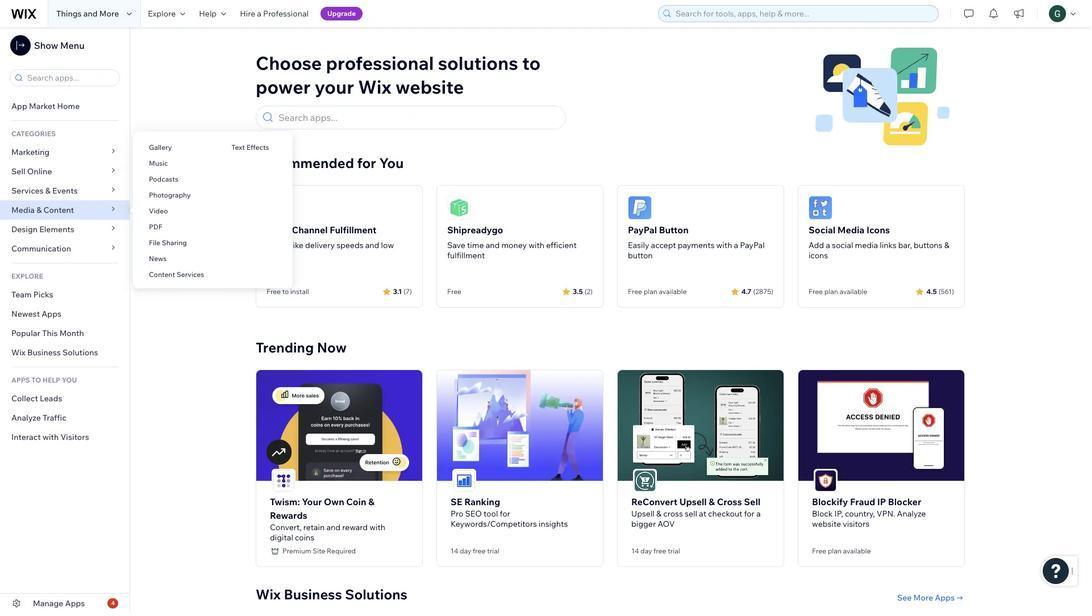 Task type: locate. For each thing, give the bounding box(es) containing it.
for right checkout
[[744, 509, 755, 519]]

1 horizontal spatial website
[[812, 519, 841, 529]]

0 horizontal spatial for
[[357, 155, 376, 172]]

1 horizontal spatial trial
[[668, 547, 680, 556]]

free
[[473, 547, 486, 556], [654, 547, 666, 556]]

0 horizontal spatial analyze
[[11, 413, 41, 423]]

0 horizontal spatial media
[[11, 205, 35, 215]]

free down block
[[812, 547, 826, 556]]

icons
[[809, 251, 828, 261]]

to
[[31, 376, 41, 385]]

2 vertical spatial wix
[[256, 586, 281, 603]]

1 vertical spatial content
[[149, 271, 175, 279]]

0 vertical spatial website
[[396, 76, 464, 98]]

and right things
[[83, 9, 98, 19]]

newest
[[11, 309, 40, 319]]

0 vertical spatial paypal
[[628, 224, 657, 236]]

0 horizontal spatial solutions
[[62, 348, 98, 358]]

free down keywords/competitors
[[473, 547, 486, 556]]

at
[[699, 509, 706, 519]]

sell
[[11, 167, 25, 177], [744, 497, 761, 508]]

and inside 'twism: your own coin & rewards convert, retain and reward with digital coins'
[[326, 523, 340, 533]]

free down icons
[[809, 288, 823, 296]]

and
[[83, 9, 98, 19], [365, 240, 379, 251], [486, 240, 500, 251], [326, 523, 340, 533]]

see
[[897, 593, 912, 603]]

& left events
[[45, 186, 51, 196]]

apps
[[42, 309, 61, 319], [935, 593, 955, 603], [65, 599, 85, 609]]

available down accept
[[659, 288, 687, 296]]

0 horizontal spatial trial
[[487, 547, 499, 556]]

apps up this
[[42, 309, 61, 319]]

business inside sidebar element
[[27, 348, 61, 358]]

shipreadygo
[[447, 224, 503, 236]]

1 horizontal spatial sell
[[744, 497, 761, 508]]

1 horizontal spatial analyze
[[897, 509, 926, 519]]

wix business solutions down required
[[256, 586, 407, 603]]

day down seo
[[460, 547, 471, 556]]

1 vertical spatial to
[[282, 288, 289, 296]]

analyze inside sidebar element
[[11, 413, 41, 423]]

& right coin
[[368, 497, 375, 508]]

website down blockify
[[812, 519, 841, 529]]

1 vertical spatial website
[[812, 519, 841, 529]]

upsell down reconvert
[[631, 509, 655, 519]]

1 free from the left
[[473, 547, 486, 556]]

2 free from the left
[[654, 547, 666, 556]]

sell right cross
[[744, 497, 761, 508]]

with right payments
[[716, 240, 732, 251]]

1 vertical spatial paypal
[[740, 240, 765, 251]]

and right retain
[[326, 523, 340, 533]]

0 horizontal spatial content
[[43, 205, 74, 215]]

seo
[[465, 509, 482, 519]]

business down popular this month
[[27, 348, 61, 358]]

1 14 day free trial from the left
[[451, 547, 499, 556]]

1 vertical spatial wix
[[11, 348, 25, 358]]

paypal up 4.7 (2875) at the right of page
[[740, 240, 765, 251]]

popular this month link
[[0, 324, 130, 343]]

1 horizontal spatial content
[[149, 271, 175, 279]]

services down "sell online"
[[11, 186, 44, 196]]

(561)
[[939, 287, 954, 296]]

business
[[27, 348, 61, 358], [284, 586, 342, 603]]

available for easily
[[659, 288, 687, 296]]

0 horizontal spatial business
[[27, 348, 61, 358]]

1 vertical spatial more
[[914, 593, 933, 603]]

popular this month
[[11, 328, 84, 339]]

0 horizontal spatial paypal
[[628, 224, 657, 236]]

button
[[628, 251, 653, 261]]

solutions
[[438, 52, 518, 74]]

ip,
[[835, 509, 843, 519]]

to left the 'install'
[[282, 288, 289, 296]]

1 vertical spatial wix business solutions
[[256, 586, 407, 603]]

1 horizontal spatial wix business solutions
[[256, 586, 407, 603]]

2 horizontal spatial apps
[[935, 593, 955, 603]]

0 horizontal spatial more
[[99, 9, 119, 19]]

se ranking icon image
[[454, 470, 475, 492]]

insights
[[539, 519, 568, 529]]

(2)
[[585, 287, 593, 296]]

14 down bigger
[[631, 547, 639, 556]]

1 horizontal spatial free
[[654, 547, 666, 556]]

analyze inside blockify fraud ip blocker block ip, country, vpn. analyze website visitors
[[897, 509, 926, 519]]

solutions down required
[[345, 586, 407, 603]]

0 vertical spatial analyze
[[11, 413, 41, 423]]

cross
[[663, 509, 683, 519]]

save
[[447, 240, 465, 251]]

cross
[[717, 497, 742, 508]]

plan down icons
[[824, 288, 838, 296]]

free plan available down icons
[[809, 288, 867, 296]]

media up social
[[838, 224, 865, 236]]

fraud
[[850, 497, 875, 508]]

plan
[[644, 288, 657, 296], [824, 288, 838, 296], [828, 547, 842, 556]]

plan for icons
[[824, 288, 838, 296]]

website inside 'choose professional solutions to power your wix website'
[[396, 76, 464, 98]]

money
[[502, 240, 527, 251]]

0 vertical spatial to
[[522, 52, 541, 74]]

upgrade
[[327, 9, 356, 18]]

wix business solutions
[[11, 348, 98, 358], [256, 586, 407, 603]]

1 vertical spatial business
[[284, 586, 342, 603]]

now
[[317, 339, 347, 356]]

2 horizontal spatial for
[[744, 509, 755, 519]]

0 vertical spatial media
[[11, 205, 35, 215]]

shipreadygo logo image
[[447, 196, 471, 220]]

3.1
[[393, 287, 402, 296]]

help button
[[192, 0, 233, 27]]

content down news
[[149, 271, 175, 279]]

with right 'money'
[[529, 240, 544, 251]]

1 horizontal spatial 14
[[631, 547, 639, 556]]

content
[[43, 205, 74, 215], [149, 271, 175, 279]]

14 for reconvert
[[631, 547, 639, 556]]

pdf link
[[133, 218, 216, 237]]

1 horizontal spatial solutions
[[345, 586, 407, 603]]

multi-channel fulfillment prime-like delivery speeds and low costs
[[267, 224, 394, 261]]

0 vertical spatial wix business solutions
[[11, 348, 98, 358]]

gallery link
[[133, 138, 216, 157]]

content inside sidebar element
[[43, 205, 74, 215]]

14 day free trial down keywords/competitors
[[451, 547, 499, 556]]

coins
[[295, 533, 314, 543]]

14 day free trial down aov
[[631, 547, 680, 556]]

things
[[56, 9, 82, 19]]

1 horizontal spatial 14 day free trial
[[631, 547, 680, 556]]

blockify fraud ip blocker block ip, country, vpn. analyze website visitors
[[812, 497, 926, 529]]

2 trial from the left
[[668, 547, 680, 556]]

free left the 'install'
[[267, 288, 281, 296]]

paypal up easily
[[628, 224, 657, 236]]

free down aov
[[654, 547, 666, 556]]

1 horizontal spatial services
[[177, 271, 204, 279]]

free down button
[[628, 288, 642, 296]]

with down the traffic
[[43, 433, 59, 443]]

news link
[[133, 249, 216, 269]]

sell online link
[[0, 162, 130, 181]]

paypal button logo image
[[628, 196, 652, 220]]

file sharing link
[[133, 234, 216, 253]]

a right payments
[[734, 240, 738, 251]]

1 vertical spatial media
[[838, 224, 865, 236]]

fulfillment
[[447, 251, 485, 261]]

1 vertical spatial sell
[[744, 497, 761, 508]]

trial for upsell
[[668, 547, 680, 556]]

0 vertical spatial sell
[[11, 167, 25, 177]]

multi-
[[267, 224, 292, 236]]

1 vertical spatial solutions
[[345, 586, 407, 603]]

text effects
[[231, 143, 269, 152]]

required
[[327, 547, 356, 556]]

to
[[522, 52, 541, 74], [282, 288, 289, 296]]

power
[[256, 76, 311, 98]]

14 day free trial for se
[[451, 547, 499, 556]]

plan down ip, in the bottom of the page
[[828, 547, 842, 556]]

services
[[11, 186, 44, 196], [177, 271, 204, 279]]

photography
[[149, 191, 191, 199]]

1 horizontal spatial paypal
[[740, 240, 765, 251]]

0 vertical spatial services
[[11, 186, 44, 196]]

fulfillment
[[330, 224, 376, 236]]

14
[[451, 547, 458, 556], [631, 547, 639, 556]]

1 vertical spatial analyze
[[897, 509, 926, 519]]

1 horizontal spatial media
[[838, 224, 865, 236]]

business down site
[[284, 586, 342, 603]]

1 vertical spatial upsell
[[631, 509, 655, 519]]

0 vertical spatial more
[[99, 9, 119, 19]]

website down solutions
[[396, 76, 464, 98]]

with right reward
[[370, 523, 385, 533]]

1 horizontal spatial day
[[641, 547, 652, 556]]

sell left "online"
[[11, 167, 25, 177]]

popular
[[11, 328, 40, 339]]

photography link
[[133, 186, 216, 205]]

0 horizontal spatial apps
[[42, 309, 61, 319]]

music link
[[133, 154, 216, 173]]

0 horizontal spatial day
[[460, 547, 471, 556]]

solutions down month
[[62, 348, 98, 358]]

1 vertical spatial search apps... field
[[275, 106, 560, 129]]

more right see
[[914, 593, 933, 603]]

free
[[267, 288, 281, 296], [447, 288, 461, 296], [628, 288, 642, 296], [809, 288, 823, 296], [812, 547, 826, 556]]

with inside paypal button easily accept payments with a paypal button
[[716, 240, 732, 251]]

twism: your own coin & rewards poster image
[[256, 371, 422, 481]]

search apps... field down 'choose professional solutions to power your wix website'
[[275, 106, 560, 129]]

video link
[[133, 202, 216, 221]]

0 horizontal spatial wix
[[11, 348, 25, 358]]

file sharing
[[149, 239, 187, 247]]

for right tool
[[500, 509, 510, 519]]

a right 'add'
[[826, 240, 830, 251]]

to right solutions
[[522, 52, 541, 74]]

a right checkout
[[756, 509, 761, 519]]

0 horizontal spatial wix business solutions
[[11, 348, 98, 358]]

apps right manage
[[65, 599, 85, 609]]

0 horizontal spatial 14
[[451, 547, 458, 556]]

you
[[379, 155, 404, 172]]

social media icons add a social media links bar, buttons & icons
[[809, 224, 950, 261]]

gallery
[[149, 143, 172, 152]]

costs
[[267, 251, 286, 261]]

0 horizontal spatial website
[[396, 76, 464, 98]]

a inside paypal button easily accept payments with a paypal button
[[734, 240, 738, 251]]

day down bigger
[[641, 547, 652, 556]]

available down social
[[840, 288, 867, 296]]

upsell up sell
[[680, 497, 707, 508]]

free plan available for icons
[[809, 288, 867, 296]]

services inside sidebar element
[[11, 186, 44, 196]]

more right things
[[99, 9, 119, 19]]

1 vertical spatial services
[[177, 271, 204, 279]]

analyze up interact
[[11, 413, 41, 423]]

apps right see
[[935, 593, 955, 603]]

0 horizontal spatial search apps... field
[[24, 70, 116, 86]]

twism: your own coin & rewards convert, retain and reward with digital coins
[[270, 497, 385, 543]]

14 down the pro
[[451, 547, 458, 556]]

0 horizontal spatial free
[[473, 547, 486, 556]]

for left you
[[357, 155, 376, 172]]

1 trial from the left
[[487, 547, 499, 556]]

trial for ranking
[[487, 547, 499, 556]]

search apps... field up home
[[24, 70, 116, 86]]

1 horizontal spatial apps
[[65, 599, 85, 609]]

2 horizontal spatial wix
[[358, 76, 391, 98]]

0 horizontal spatial upsell
[[631, 509, 655, 519]]

wix business solutions down this
[[11, 348, 98, 358]]

0 horizontal spatial to
[[282, 288, 289, 296]]

and right time
[[486, 240, 500, 251]]

0 horizontal spatial 14 day free trial
[[451, 547, 499, 556]]

free plan available down button
[[628, 288, 687, 296]]

se ranking poster image
[[437, 371, 603, 481]]

explore
[[148, 9, 176, 19]]

Search apps... field
[[24, 70, 116, 86], [275, 106, 560, 129]]

1 horizontal spatial more
[[914, 593, 933, 603]]

professional
[[263, 9, 309, 19]]

and left low
[[365, 240, 379, 251]]

0 vertical spatial business
[[27, 348, 61, 358]]

trending
[[256, 339, 314, 356]]

& inside social media icons add a social media links bar, buttons & icons
[[944, 240, 950, 251]]

premium site required
[[282, 547, 356, 556]]

content up elements
[[43, 205, 74, 215]]

visitors
[[843, 519, 870, 529]]

collect leads link
[[0, 389, 130, 409]]

wix inside wix business solutions link
[[11, 348, 25, 358]]

sell inside reconvert upsell & cross sell upsell & cross sell at checkout for a bigger aov
[[744, 497, 761, 508]]

news
[[149, 255, 167, 263]]

2 14 day free trial from the left
[[631, 547, 680, 556]]

0 vertical spatial solutions
[[62, 348, 98, 358]]

4.7 (2875)
[[741, 287, 774, 296]]

0 vertical spatial wix
[[358, 76, 391, 98]]

2 day from the left
[[641, 547, 652, 556]]

trending now
[[256, 339, 347, 356]]

0 horizontal spatial services
[[11, 186, 44, 196]]

0 horizontal spatial sell
[[11, 167, 25, 177]]

2 14 from the left
[[631, 547, 639, 556]]

0 vertical spatial upsell
[[680, 497, 707, 508]]

for
[[357, 155, 376, 172], [500, 509, 510, 519], [744, 509, 755, 519]]

recommended
[[256, 155, 354, 172]]

services down news link
[[177, 271, 204, 279]]

recommended for you
[[256, 155, 404, 172]]

free plan available down the visitors
[[812, 547, 871, 556]]

manage apps
[[33, 599, 85, 609]]

analyze down blocker
[[897, 509, 926, 519]]

plan down button
[[644, 288, 657, 296]]

1 day from the left
[[460, 547, 471, 556]]

0 vertical spatial search apps... field
[[24, 70, 116, 86]]

multi-channel fulfillment logo image
[[267, 196, 290, 220]]

1 horizontal spatial to
[[522, 52, 541, 74]]

1 14 from the left
[[451, 547, 458, 556]]

1 horizontal spatial for
[[500, 509, 510, 519]]

help
[[199, 9, 217, 19]]

trial down keywords/competitors
[[487, 547, 499, 556]]

1 horizontal spatial wix
[[256, 586, 281, 603]]

media up design at the left top
[[11, 205, 35, 215]]

app market home
[[11, 101, 80, 111]]

month
[[59, 328, 84, 339]]

wix business solutions inside sidebar element
[[11, 348, 98, 358]]

0 vertical spatial content
[[43, 205, 74, 215]]

trial down aov
[[668, 547, 680, 556]]

retain
[[303, 523, 325, 533]]

& right buttons
[[944, 240, 950, 251]]



Task type: vqa. For each thing, say whether or not it's contained in the screenshot.
Automations
no



Task type: describe. For each thing, give the bounding box(es) containing it.
elements
[[39, 224, 74, 235]]

media inside sidebar element
[[11, 205, 35, 215]]

& inside 'twism: your own coin & rewards convert, retain and reward with digital coins'
[[368, 497, 375, 508]]

twism: your own coin & rewards icon image
[[273, 470, 294, 492]]

collect leads
[[11, 394, 62, 404]]

day for reconvert
[[641, 547, 652, 556]]

& left cross
[[709, 497, 715, 508]]

free plan available for easily
[[628, 288, 687, 296]]

see more apps
[[897, 593, 955, 603]]

paypal button easily accept payments with a paypal button
[[628, 224, 765, 261]]

app
[[11, 101, 27, 111]]

menu
[[60, 40, 84, 51]]

interact
[[11, 433, 41, 443]]

solutions inside sidebar element
[[62, 348, 98, 358]]

design elements link
[[0, 220, 130, 239]]

keywords/competitors
[[451, 519, 537, 529]]

4.7
[[741, 287, 752, 296]]

delivery
[[305, 240, 335, 251]]

14 day free trial for reconvert
[[631, 547, 680, 556]]

free for se
[[473, 547, 486, 556]]

free down fulfillment
[[447, 288, 461, 296]]

for inside reconvert upsell & cross sell upsell & cross sell at checkout for a bigger aov
[[744, 509, 755, 519]]

plan for easily
[[644, 288, 657, 296]]

& down reconvert
[[656, 509, 662, 519]]

services & events
[[11, 186, 78, 196]]

1 horizontal spatial upsell
[[680, 497, 707, 508]]

ip
[[877, 497, 886, 508]]

blocker
[[888, 497, 921, 508]]

sell inside sidebar element
[[11, 167, 25, 177]]

wix inside 'choose professional solutions to power your wix website'
[[358, 76, 391, 98]]

design
[[11, 224, 38, 235]]

sell
[[685, 509, 697, 519]]

and inside the shipreadygo save time and money with efficient fulfillment
[[486, 240, 500, 251]]

for inside se ranking pro seo tool for keywords/competitors insights
[[500, 509, 510, 519]]

media & content
[[11, 205, 74, 215]]

apps to help you
[[11, 376, 77, 385]]

upgrade button
[[321, 7, 363, 20]]

analyze traffic link
[[0, 409, 130, 428]]

social media icons logo image
[[809, 196, 833, 220]]

day for se
[[460, 547, 471, 556]]

media inside social media icons add a social media links bar, buttons & icons
[[838, 224, 865, 236]]

reconvert
[[631, 497, 678, 508]]

hire a professional
[[240, 9, 309, 19]]

4.5
[[927, 287, 937, 296]]

coin
[[346, 497, 366, 508]]

video
[[149, 207, 168, 215]]

your
[[315, 76, 354, 98]]

speeds
[[337, 240, 364, 251]]

search apps... field inside sidebar element
[[24, 70, 116, 86]]

hire a professional link
[[233, 0, 315, 27]]

interact with visitors link
[[0, 428, 130, 447]]

team picks link
[[0, 285, 130, 305]]

with inside 'twism: your own coin & rewards convert, retain and reward with digital coins'
[[370, 523, 385, 533]]

with inside the shipreadygo save time and money with efficient fulfillment
[[529, 240, 544, 251]]

this
[[42, 328, 58, 339]]

easily
[[628, 240, 649, 251]]

free for multi-channel fulfillment
[[267, 288, 281, 296]]

available down the visitors
[[843, 547, 871, 556]]

music
[[149, 159, 168, 168]]

see more apps button
[[897, 593, 965, 603]]

things and more
[[56, 9, 119, 19]]

vpn.
[[877, 509, 895, 519]]

Search for tools, apps, help & more... field
[[672, 6, 935, 22]]

reconvert upsell & cross sell icon image
[[634, 470, 656, 492]]

install
[[290, 288, 309, 296]]

website inside blockify fraud ip blocker block ip, country, vpn. analyze website visitors
[[812, 519, 841, 529]]

se
[[451, 497, 462, 508]]

country,
[[845, 509, 875, 519]]

sell online
[[11, 167, 52, 177]]

premium
[[282, 547, 311, 556]]

team picks
[[11, 290, 53, 300]]

a inside social media icons add a social media links bar, buttons & icons
[[826, 240, 830, 251]]

& up design elements
[[36, 205, 42, 215]]

a inside reconvert upsell & cross sell upsell & cross sell at checkout for a bigger aov
[[756, 509, 761, 519]]

own
[[324, 497, 344, 508]]

reconvert upsell & cross sell poster image
[[618, 371, 784, 481]]

available for icons
[[840, 288, 867, 296]]

4.5 (561)
[[927, 287, 954, 296]]

collect
[[11, 394, 38, 404]]

file
[[149, 239, 160, 247]]

with inside interact with visitors link
[[43, 433, 59, 443]]

digital
[[270, 533, 293, 543]]

and inside multi-channel fulfillment prime-like delivery speeds and low costs
[[365, 240, 379, 251]]

pdf
[[149, 223, 162, 231]]

free for reconvert
[[654, 547, 666, 556]]

bigger
[[631, 519, 656, 529]]

professional
[[326, 52, 434, 74]]

apps for newest apps
[[42, 309, 61, 319]]

1 horizontal spatial search apps... field
[[275, 106, 560, 129]]

14 for se
[[451, 547, 458, 556]]

design elements
[[11, 224, 74, 235]]

low
[[381, 240, 394, 251]]

free for paypal button
[[628, 288, 642, 296]]

effects
[[246, 143, 269, 152]]

categories
[[11, 130, 56, 138]]

show
[[34, 40, 58, 51]]

media & content link
[[0, 201, 130, 220]]

text
[[231, 143, 245, 152]]

like
[[291, 240, 303, 251]]

tool
[[484, 509, 498, 519]]

home
[[57, 101, 80, 111]]

1 horizontal spatial business
[[284, 586, 342, 603]]

(2875)
[[753, 287, 774, 296]]

blockify fraud ip blocker poster image
[[799, 371, 964, 481]]

accept
[[651, 240, 676, 251]]

blockify fraud ip blocker icon image
[[815, 470, 837, 492]]

channel
[[292, 224, 328, 236]]

newest apps link
[[0, 305, 130, 324]]

reconvert upsell & cross sell upsell & cross sell at checkout for a bigger aov
[[631, 497, 761, 529]]

button
[[659, 224, 689, 236]]

sidebar element
[[0, 27, 130, 614]]

manage
[[33, 599, 63, 609]]

media
[[855, 240, 878, 251]]

you
[[62, 376, 77, 385]]

apps for manage apps
[[65, 599, 85, 609]]

social
[[809, 224, 836, 236]]

free for social media icons
[[809, 288, 823, 296]]

app market home link
[[0, 97, 130, 116]]

a right hire
[[257, 9, 261, 19]]

to inside 'choose professional solutions to power your wix website'
[[522, 52, 541, 74]]



